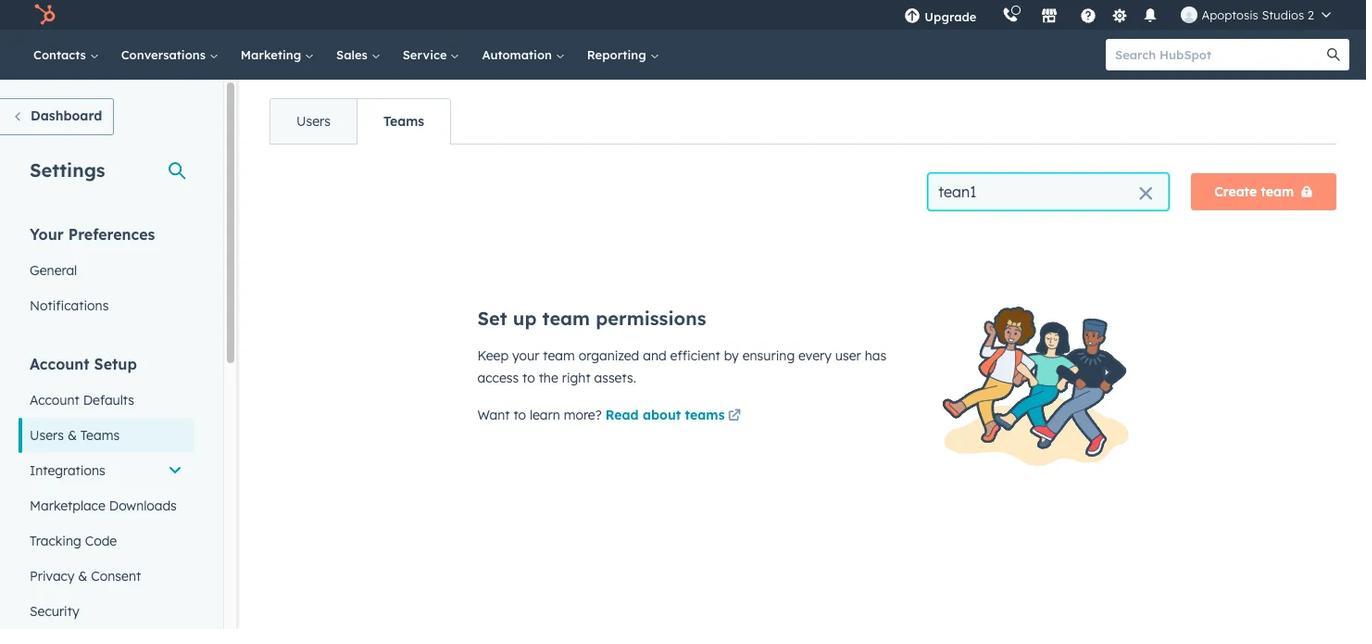 Task type: describe. For each thing, give the bounding box(es) containing it.
contacts
[[33, 47, 90, 62]]

want
[[478, 407, 510, 423]]

keep your team organized and efficient by ensuring every user has access to the right assets.
[[478, 347, 887, 386]]

general
[[30, 262, 77, 279]]

to inside keep your team organized and efficient by ensuring every user has access to the right assets.
[[523, 370, 535, 386]]

organized
[[579, 347, 640, 364]]

hubspot image
[[33, 4, 56, 26]]

upgrade
[[925, 9, 977, 24]]

& for users
[[68, 427, 77, 444]]

the
[[539, 370, 559, 386]]

access
[[478, 370, 519, 386]]

tara schultz image
[[1182, 6, 1199, 23]]

studios
[[1262, 7, 1305, 22]]

account defaults
[[30, 392, 134, 409]]

service link
[[392, 30, 471, 80]]

reporting link
[[576, 30, 670, 80]]

security
[[30, 603, 79, 620]]

settings image
[[1112, 8, 1129, 25]]

users link
[[271, 99, 357, 144]]

privacy & consent link
[[19, 559, 194, 594]]

upgrade image
[[905, 8, 921, 25]]

team for organized
[[543, 347, 575, 364]]

create team button
[[1192, 173, 1337, 210]]

setup
[[94, 355, 137, 373]]

your preferences element
[[19, 224, 194, 323]]

more?
[[564, 407, 602, 423]]

apoptosis
[[1202, 7, 1259, 22]]

every
[[799, 347, 832, 364]]

account setup element
[[19, 354, 194, 629]]

security link
[[19, 594, 194, 629]]

create
[[1215, 183, 1258, 200]]

integrations button
[[19, 453, 194, 488]]

integrations
[[30, 462, 105, 479]]

apoptosis studios 2 button
[[1171, 0, 1343, 30]]

right
[[562, 370, 591, 386]]

search button
[[1319, 39, 1350, 70]]

0 vertical spatial teams
[[384, 113, 425, 130]]

tracking
[[30, 533, 81, 549]]

privacy & consent
[[30, 568, 141, 585]]

user
[[836, 347, 862, 364]]

link opens in a new window image inside read about teams link
[[728, 410, 741, 423]]

clear input image
[[1139, 187, 1154, 202]]

users & teams
[[30, 427, 120, 444]]

settings
[[30, 158, 105, 182]]

sales
[[336, 47, 371, 62]]

about
[[643, 407, 681, 423]]

tracking code
[[30, 533, 117, 549]]

read about teams link
[[606, 406, 745, 428]]

reporting
[[587, 47, 650, 62]]

ensuring
[[743, 347, 795, 364]]

conversations
[[121, 47, 209, 62]]

dashboard link
[[0, 98, 114, 135]]

defaults
[[83, 392, 134, 409]]

team for permissions
[[543, 307, 590, 330]]

tracking code link
[[19, 524, 194, 559]]

account setup
[[30, 355, 137, 373]]

settings link
[[1109, 5, 1132, 25]]

users & teams link
[[19, 418, 194, 453]]

1 vertical spatial to
[[514, 407, 526, 423]]

navigation containing users
[[270, 98, 451, 145]]

marketplaces image
[[1042, 8, 1059, 25]]

calling icon button
[[996, 3, 1027, 27]]

notifications
[[30, 297, 109, 314]]

preferences
[[68, 225, 155, 244]]

sales link
[[325, 30, 392, 80]]



Task type: vqa. For each thing, say whether or not it's contained in the screenshot.
ascending sort. press to sort descending. element
no



Task type: locate. For each thing, give the bounding box(es) containing it.
permissions
[[596, 307, 706, 330]]

& for privacy
[[78, 568, 87, 585]]

users down marketing link
[[297, 113, 331, 130]]

users up integrations
[[30, 427, 64, 444]]

account
[[30, 355, 90, 373], [30, 392, 79, 409]]

want to learn more?
[[478, 407, 606, 423]]

team inside create team button
[[1261, 183, 1294, 200]]

0 horizontal spatial &
[[68, 427, 77, 444]]

has
[[865, 347, 887, 364]]

notifications link
[[19, 288, 194, 323]]

users for users
[[297, 113, 331, 130]]

marketplace downloads link
[[19, 488, 194, 524]]

teams
[[685, 407, 725, 423]]

teams down account defaults link
[[80, 427, 120, 444]]

hubspot link
[[22, 4, 69, 26]]

link opens in a new window image
[[728, 406, 741, 428], [728, 410, 741, 423]]

team right up
[[543, 307, 590, 330]]

account defaults link
[[19, 383, 194, 418]]

to left the
[[523, 370, 535, 386]]

menu
[[892, 0, 1345, 30]]

team
[[1261, 183, 1294, 200], [543, 307, 590, 330], [543, 347, 575, 364]]

by
[[724, 347, 739, 364]]

account up the "account defaults"
[[30, 355, 90, 373]]

notifications button
[[1136, 0, 1167, 30]]

team up the
[[543, 347, 575, 364]]

account for account defaults
[[30, 392, 79, 409]]

1 account from the top
[[30, 355, 90, 373]]

to left learn
[[514, 407, 526, 423]]

automation
[[482, 47, 556, 62]]

team inside keep your team organized and efficient by ensuring every user has access to the right assets.
[[543, 347, 575, 364]]

1 horizontal spatial &
[[78, 568, 87, 585]]

account up the users & teams
[[30, 392, 79, 409]]

to
[[523, 370, 535, 386], [514, 407, 526, 423]]

0 horizontal spatial teams
[[80, 427, 120, 444]]

marketplace
[[30, 498, 105, 514]]

read about teams
[[606, 407, 725, 423]]

calling icon image
[[1003, 7, 1020, 24]]

apoptosis studios 2
[[1202, 7, 1315, 22]]

users for users & teams
[[30, 427, 64, 444]]

efficient
[[670, 347, 721, 364]]

set up team permissions
[[478, 307, 706, 330]]

marketplaces button
[[1031, 0, 1070, 30]]

downloads
[[109, 498, 177, 514]]

users inside account setup 'element'
[[30, 427, 64, 444]]

contacts link
[[22, 30, 110, 80]]

account inside account defaults link
[[30, 392, 79, 409]]

1 link opens in a new window image from the top
[[728, 406, 741, 428]]

search image
[[1328, 48, 1341, 61]]

& right "privacy"
[[78, 568, 87, 585]]

menu item
[[990, 0, 994, 30]]

1 vertical spatial team
[[543, 307, 590, 330]]

0 vertical spatial team
[[1261, 183, 1294, 200]]

0 vertical spatial to
[[523, 370, 535, 386]]

help image
[[1081, 8, 1098, 25]]

account for account setup
[[30, 355, 90, 373]]

2 account from the top
[[30, 392, 79, 409]]

consent
[[91, 568, 141, 585]]

&
[[68, 427, 77, 444], [78, 568, 87, 585]]

and
[[643, 347, 667, 364]]

your
[[30, 225, 64, 244]]

teams link
[[357, 99, 450, 144]]

& up integrations
[[68, 427, 77, 444]]

automation link
[[471, 30, 576, 80]]

0 horizontal spatial users
[[30, 427, 64, 444]]

1 vertical spatial &
[[78, 568, 87, 585]]

up
[[513, 307, 537, 330]]

code
[[85, 533, 117, 549]]

users inside navigation
[[297, 113, 331, 130]]

0 vertical spatial users
[[297, 113, 331, 130]]

marketing link
[[230, 30, 325, 80]]

users
[[297, 113, 331, 130], [30, 427, 64, 444]]

service
[[403, 47, 451, 62]]

Search HubSpot search field
[[1106, 39, 1333, 70]]

1 vertical spatial users
[[30, 427, 64, 444]]

learn
[[530, 407, 560, 423]]

teams
[[384, 113, 425, 130], [80, 427, 120, 444]]

team right create
[[1261, 183, 1294, 200]]

2
[[1308, 7, 1315, 22]]

help button
[[1073, 0, 1105, 30]]

0 vertical spatial account
[[30, 355, 90, 373]]

your preferences
[[30, 225, 155, 244]]

teams inside account setup 'element'
[[80, 427, 120, 444]]

1 horizontal spatial users
[[297, 113, 331, 130]]

conversations link
[[110, 30, 230, 80]]

2 vertical spatial team
[[543, 347, 575, 364]]

marketplace downloads
[[30, 498, 177, 514]]

notifications image
[[1143, 8, 1160, 25]]

teams down service at the left of page
[[384, 113, 425, 130]]

keep
[[478, 347, 509, 364]]

0 vertical spatial &
[[68, 427, 77, 444]]

general link
[[19, 253, 194, 288]]

read
[[606, 407, 639, 423]]

dashboard
[[31, 107, 102, 124]]

marketing
[[241, 47, 305, 62]]

navigation
[[270, 98, 451, 145]]

create team
[[1215, 183, 1294, 200]]

assets.
[[594, 370, 636, 386]]

your
[[512, 347, 540, 364]]

1 vertical spatial teams
[[80, 427, 120, 444]]

1 vertical spatial account
[[30, 392, 79, 409]]

set
[[478, 307, 508, 330]]

Search search field
[[929, 173, 1170, 210]]

2 link opens in a new window image from the top
[[728, 410, 741, 423]]

menu containing apoptosis studios 2
[[892, 0, 1345, 30]]

1 horizontal spatial teams
[[384, 113, 425, 130]]

privacy
[[30, 568, 75, 585]]



